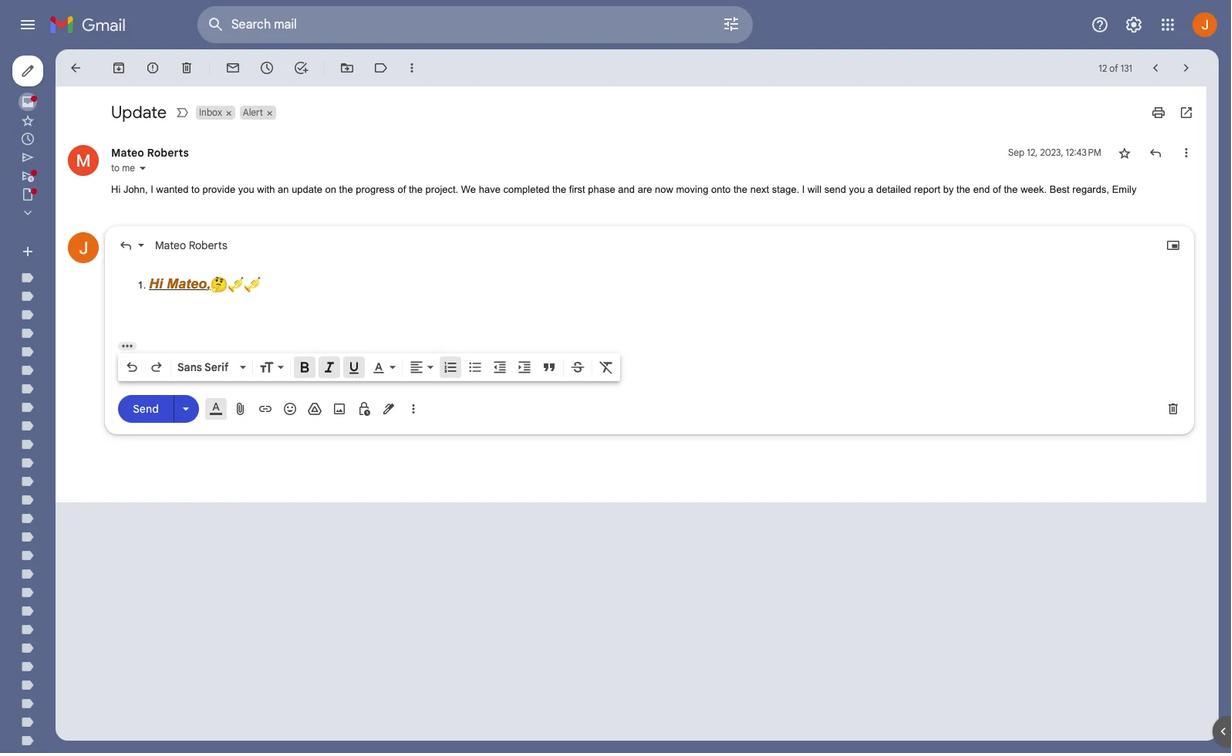 Task type: describe. For each thing, give the bounding box(es) containing it.
stage.
[[772, 184, 800, 195]]

🤔 image
[[211, 276, 227, 293]]

end
[[974, 184, 990, 195]]

search mail image
[[202, 11, 230, 39]]

italic ‪(⌘i)‬ image
[[322, 359, 337, 375]]

not starred image
[[1118, 145, 1133, 161]]

sep 12, 2023, 12:43 pm cell
[[1009, 145, 1102, 161]]

show details image
[[138, 164, 147, 173]]

main menu image
[[19, 15, 37, 34]]

undo ‪(⌘z)‬ image
[[124, 359, 140, 375]]

inbox button
[[196, 106, 224, 120]]

phase
[[588, 184, 616, 195]]

send
[[133, 402, 159, 416]]

insert signature image
[[381, 401, 397, 416]]

quote ‪(⌘⇧9)‬ image
[[542, 359, 557, 375]]

underline ‪(⌘u)‬ image
[[347, 360, 362, 375]]

131
[[1121, 62, 1133, 74]]

more options image
[[409, 401, 418, 416]]

2 i from the left
[[803, 184, 805, 195]]

settings image
[[1125, 15, 1144, 34]]

first
[[569, 184, 586, 195]]

an
[[278, 184, 289, 195]]

move to image
[[340, 60, 355, 76]]

3 the from the left
[[553, 184, 567, 195]]

insert files using drive image
[[307, 401, 323, 416]]

2023,
[[1041, 147, 1064, 158]]

bold ‪(⌘b)‬ image
[[297, 359, 313, 375]]

0 horizontal spatial to
[[111, 162, 120, 174]]

support image
[[1091, 15, 1110, 34]]

attach files image
[[233, 401, 249, 416]]

are
[[638, 184, 652, 195]]

bulleted list ‪(⌘⇧8)‬ image
[[468, 359, 483, 375]]

4 the from the left
[[734, 184, 748, 195]]

we
[[461, 184, 476, 195]]

progress
[[356, 184, 395, 195]]

best
[[1050, 184, 1070, 195]]

numbered list ‪(⌘⇧7)‬ image
[[443, 359, 458, 375]]

12:43 pm
[[1066, 147, 1102, 158]]

insert photo image
[[332, 401, 347, 416]]

0 vertical spatial mateo roberts
[[111, 146, 189, 160]]

more image
[[404, 60, 420, 76]]

1 horizontal spatial of
[[993, 184, 1002, 195]]

report spam image
[[145, 60, 161, 76]]

archive image
[[111, 60, 127, 76]]

0 vertical spatial mateo
[[111, 146, 144, 160]]

1 horizontal spatial mateo
[[155, 238, 186, 252]]

toggle confidential mode image
[[357, 401, 372, 416]]

sep
[[1009, 147, 1025, 158]]

hi for hi john, i wanted to provide you with an update on the progress of the project. we have completed the first phase and are now moving onto the next stage. i will send you a detailed report by the end of the week. best regards, emily
[[111, 184, 121, 195]]

remove formatting ‪(⌘\)‬ image
[[599, 359, 614, 375]]

12
[[1099, 62, 1108, 74]]

hi john, i wanted to provide you with an update on the progress of the project. we have completed the first phase and are now moving onto the next stage. i will send you a detailed report by the end of the week. best regards, emily
[[111, 184, 1137, 195]]

regards,
[[1073, 184, 1110, 195]]

update
[[111, 102, 167, 123]]

serif
[[205, 360, 229, 374]]

provide
[[203, 184, 236, 195]]

0 vertical spatial roberts
[[147, 146, 189, 160]]

project.
[[426, 184, 459, 195]]

strikethrough ‪(⌘⇧x)‬ image
[[570, 359, 586, 375]]

1 the from the left
[[339, 184, 353, 195]]

and
[[618, 184, 635, 195]]

add to tasks image
[[293, 60, 309, 76]]

2 horizontal spatial of
[[1110, 62, 1119, 74]]

2 you from the left
[[849, 184, 866, 195]]

by
[[944, 184, 954, 195]]

emily
[[1113, 184, 1137, 195]]

will
[[808, 184, 822, 195]]

report
[[915, 184, 941, 195]]

week.
[[1021, 184, 1047, 195]]

on
[[325, 184, 336, 195]]



Task type: locate. For each thing, give the bounding box(es) containing it.
hi mateo,
[[149, 276, 211, 291]]

0 horizontal spatial mateo
[[111, 146, 144, 160]]

mateo roberts up show details icon
[[111, 146, 189, 160]]

0 horizontal spatial you
[[238, 184, 254, 195]]

you left a
[[849, 184, 866, 195]]

of
[[1110, 62, 1119, 74], [398, 184, 406, 195], [993, 184, 1002, 195]]

mateo roberts
[[111, 146, 189, 160], [155, 238, 228, 252]]

hi
[[111, 184, 121, 195], [149, 276, 163, 291]]

older image
[[1179, 60, 1195, 76]]

discard draft ‪(⌘⇧d)‬ image
[[1166, 401, 1182, 416]]

the left week.
[[1004, 184, 1018, 195]]

hi left the john,
[[111, 184, 121, 195]]

0 horizontal spatial hi
[[111, 184, 121, 195]]

1 vertical spatial mateo roberts
[[155, 238, 228, 252]]

0 horizontal spatial i
[[151, 184, 154, 195]]

Message Body text field
[[118, 264, 1182, 329]]

formatting options toolbar
[[118, 353, 620, 381]]

delete image
[[179, 60, 194, 76]]

None search field
[[198, 6, 753, 43]]

me
[[122, 162, 135, 174]]

5 the from the left
[[957, 184, 971, 195]]

back to inbox image
[[68, 60, 83, 76]]

roberts up show details icon
[[147, 146, 189, 160]]

of right "end"
[[993, 184, 1002, 195]]

1 vertical spatial hi
[[149, 276, 163, 291]]

sans serif
[[178, 360, 229, 374]]

you left with
[[238, 184, 254, 195]]

i
[[151, 184, 154, 195], [803, 184, 805, 195]]

show trimmed content image
[[118, 342, 137, 350]]

mateo,
[[167, 276, 211, 291]]

more send options image
[[178, 401, 194, 417]]

mateo up me at top
[[111, 146, 144, 160]]

12 of 131
[[1099, 62, 1133, 74]]

to right wanted
[[191, 184, 200, 195]]

hi inside message body text box
[[149, 276, 163, 291]]

hi for hi mateo,
[[149, 276, 163, 291]]

i left will
[[803, 184, 805, 195]]

roberts up "🤔" icon
[[189, 238, 228, 252]]

0 vertical spatial hi
[[111, 184, 121, 195]]

mateo roberts up the mateo,
[[155, 238, 228, 252]]

1 horizontal spatial i
[[803, 184, 805, 195]]

2 the from the left
[[409, 184, 423, 195]]

1 vertical spatial roberts
[[189, 238, 228, 252]]

mateo up hi mateo,
[[155, 238, 186, 252]]

🎺 image
[[244, 276, 261, 293]]

navigation
[[0, 49, 185, 753]]

insert link ‪(⌘k)‬ image
[[258, 401, 273, 416]]

1 you from the left
[[238, 184, 254, 195]]

alert button
[[240, 106, 265, 120]]

to me
[[111, 162, 135, 174]]

advanced search options image
[[716, 8, 747, 39]]

Not starred checkbox
[[1118, 145, 1133, 161]]

update
[[292, 184, 323, 195]]

type of response image
[[118, 237, 134, 253]]

the left first
[[553, 184, 567, 195]]

alert
[[243, 107, 263, 118]]

sep 12, 2023, 12:43 pm
[[1009, 147, 1102, 158]]

send button
[[118, 395, 174, 423]]

onto
[[712, 184, 731, 195]]

next
[[751, 184, 770, 195]]

the right by
[[957, 184, 971, 195]]

roberts
[[147, 146, 189, 160], [189, 238, 228, 252]]

0 horizontal spatial of
[[398, 184, 406, 195]]

the left project.
[[409, 184, 423, 195]]

with
[[257, 184, 275, 195]]

🎺 image
[[227, 276, 244, 293]]

of right progress
[[398, 184, 406, 195]]

insert emoji ‪(⌘⇧2)‬ image
[[282, 401, 298, 416]]

have
[[479, 184, 501, 195]]

send
[[825, 184, 847, 195]]

the right on
[[339, 184, 353, 195]]

indent more ‪(⌘])‬ image
[[517, 359, 533, 375]]

1 horizontal spatial to
[[191, 184, 200, 195]]

sans
[[178, 360, 202, 374]]

12,
[[1027, 147, 1038, 158]]

1 vertical spatial to
[[191, 184, 200, 195]]

1 horizontal spatial hi
[[149, 276, 163, 291]]

sans serif option
[[174, 359, 237, 375]]

6 the from the left
[[1004, 184, 1018, 195]]

inbox
[[199, 107, 222, 118]]

wanted
[[156, 184, 189, 195]]

newer image
[[1148, 60, 1164, 76]]

to
[[111, 162, 120, 174], [191, 184, 200, 195]]

1 vertical spatial mateo
[[155, 238, 186, 252]]

mateo
[[111, 146, 144, 160], [155, 238, 186, 252]]

1 horizontal spatial you
[[849, 184, 866, 195]]

john,
[[123, 184, 148, 195]]

now
[[655, 184, 674, 195]]

to left me at top
[[111, 162, 120, 174]]

you
[[238, 184, 254, 195], [849, 184, 866, 195]]

labels image
[[374, 60, 389, 76]]

mark as unread image
[[225, 60, 241, 76]]

1 i from the left
[[151, 184, 154, 195]]

redo ‪(⌘y)‬ image
[[149, 359, 164, 375]]

0 vertical spatial to
[[111, 162, 120, 174]]

moving
[[676, 184, 709, 195]]

Search mail text field
[[232, 17, 679, 32]]

the
[[339, 184, 353, 195], [409, 184, 423, 195], [553, 184, 567, 195], [734, 184, 748, 195], [957, 184, 971, 195], [1004, 184, 1018, 195]]

i right the john,
[[151, 184, 154, 195]]

of right 12
[[1110, 62, 1119, 74]]

detailed
[[877, 184, 912, 195]]

indent less ‪(⌘[)‬ image
[[492, 359, 508, 375]]

a
[[868, 184, 874, 195]]

gmail image
[[49, 9, 134, 40]]

completed
[[504, 184, 550, 195]]

the left the next
[[734, 184, 748, 195]]

snooze image
[[259, 60, 275, 76]]

hi left the mateo,
[[149, 276, 163, 291]]



Task type: vqa. For each thing, say whether or not it's contained in the screenshot.
tab list
no



